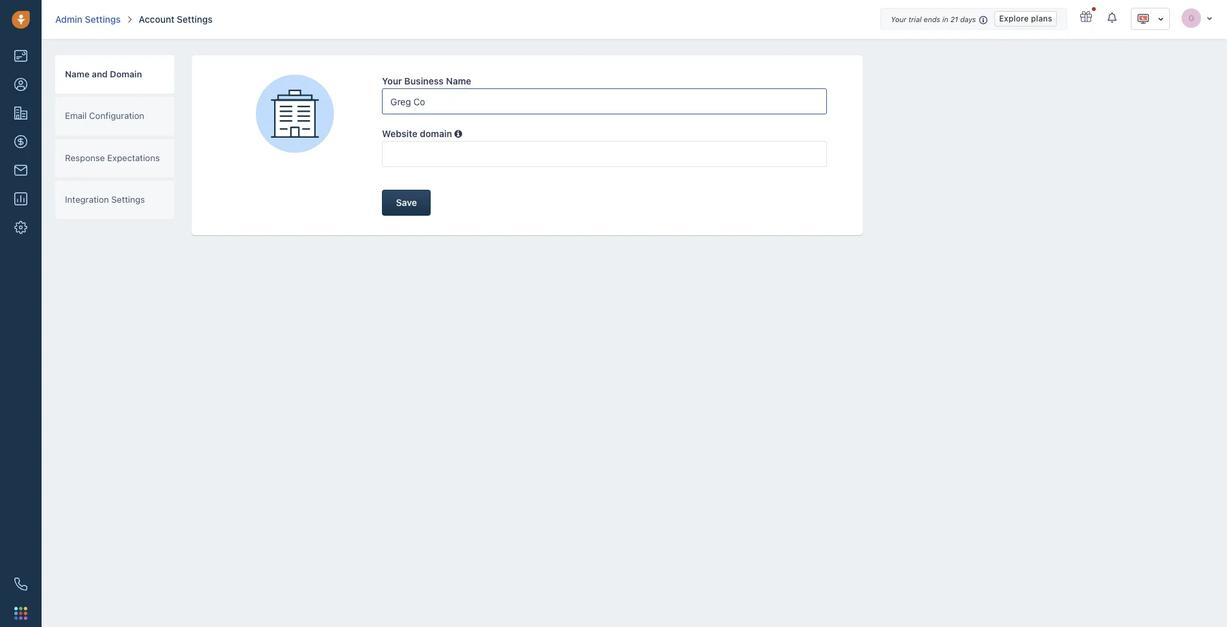 Task type: describe. For each thing, give the bounding box(es) containing it.
expectations
[[107, 152, 160, 163]]

business
[[405, 75, 444, 86]]

email configuration link
[[55, 97, 174, 136]]

name inside 'link'
[[65, 69, 90, 79]]

missing translation "unavailable" for locale "en-us" image
[[1137, 12, 1150, 25]]

info circle image
[[455, 129, 462, 138]]

domain
[[110, 69, 142, 79]]

days
[[961, 15, 977, 23]]

ic_arrow_down image
[[1158, 14, 1165, 23]]

your for your business name
[[382, 75, 402, 86]]

response expectations
[[65, 152, 160, 163]]

explore
[[1000, 14, 1029, 23]]

email configuration
[[65, 111, 144, 121]]

settings
[[85, 14, 121, 25]]

phone image
[[14, 578, 27, 591]]

21
[[951, 15, 959, 23]]

ic_info_icon image
[[980, 14, 989, 25]]

account
[[139, 14, 174, 25]]

admin settings
[[55, 14, 121, 25]]

settings for integration settings
[[111, 194, 145, 205]]

email
[[65, 111, 87, 121]]

response
[[65, 152, 105, 163]]

integration settings
[[65, 194, 145, 205]]

save
[[396, 197, 417, 208]]

1 horizontal spatial name
[[446, 75, 472, 86]]

and
[[92, 69, 108, 79]]



Task type: vqa. For each thing, say whether or not it's contained in the screenshot.
the multiple
no



Task type: locate. For each thing, give the bounding box(es) containing it.
admin settings link
[[55, 13, 121, 26]]

explore plans button
[[995, 11, 1057, 27]]

integration settings link
[[55, 181, 174, 219]]

1 vertical spatial your
[[382, 75, 402, 86]]

account settings
[[139, 14, 213, 25]]

domain
[[420, 128, 452, 139]]

name right business
[[446, 75, 472, 86]]

your
[[891, 15, 907, 23], [382, 75, 402, 86]]

settings
[[177, 14, 213, 25], [111, 194, 145, 205]]

settings right account on the top of the page
[[177, 14, 213, 25]]

ends
[[924, 15, 941, 23]]

your left trial
[[891, 15, 907, 23]]

your left business
[[382, 75, 402, 86]]

name left and
[[65, 69, 90, 79]]

response expectations link
[[55, 139, 174, 177]]

freshworks switcher image
[[14, 607, 27, 620]]

None text field
[[382, 141, 827, 167]]

0 horizontal spatial your
[[382, 75, 402, 86]]

save button
[[382, 190, 431, 216]]

0 horizontal spatial settings
[[111, 194, 145, 205]]

1 vertical spatial settings
[[111, 194, 145, 205]]

Your Business Name text field
[[382, 88, 827, 114]]

settings for account settings
[[177, 14, 213, 25]]

explore plans
[[1000, 14, 1053, 23]]

name and domain link
[[55, 55, 174, 94]]

your business name
[[382, 75, 472, 86]]

1 horizontal spatial your
[[891, 15, 907, 23]]

configuration
[[89, 111, 144, 121]]

phone element
[[8, 571, 34, 597]]

integration
[[65, 194, 109, 205]]

website
[[382, 128, 418, 139]]

your trial ends in 21 days
[[891, 15, 977, 23]]

ic_arrow_down image
[[1207, 14, 1213, 22]]

0 vertical spatial settings
[[177, 14, 213, 25]]

0 vertical spatial your
[[891, 15, 907, 23]]

bell regular image
[[1108, 12, 1119, 23]]

tab list
[[42, 55, 175, 222]]

tab list containing name and domain
[[42, 55, 175, 222]]

trial
[[909, 15, 922, 23]]

in
[[943, 15, 949, 23]]

admin
[[55, 14, 83, 25]]

your for your trial ends in 21 days
[[891, 15, 907, 23]]

website domain
[[382, 128, 452, 139]]

name and domain
[[65, 69, 142, 79]]

settings right the integration
[[111, 194, 145, 205]]

0 horizontal spatial name
[[65, 69, 90, 79]]

name
[[65, 69, 90, 79], [446, 75, 472, 86]]

1 horizontal spatial settings
[[177, 14, 213, 25]]

plans
[[1032, 14, 1053, 23]]



